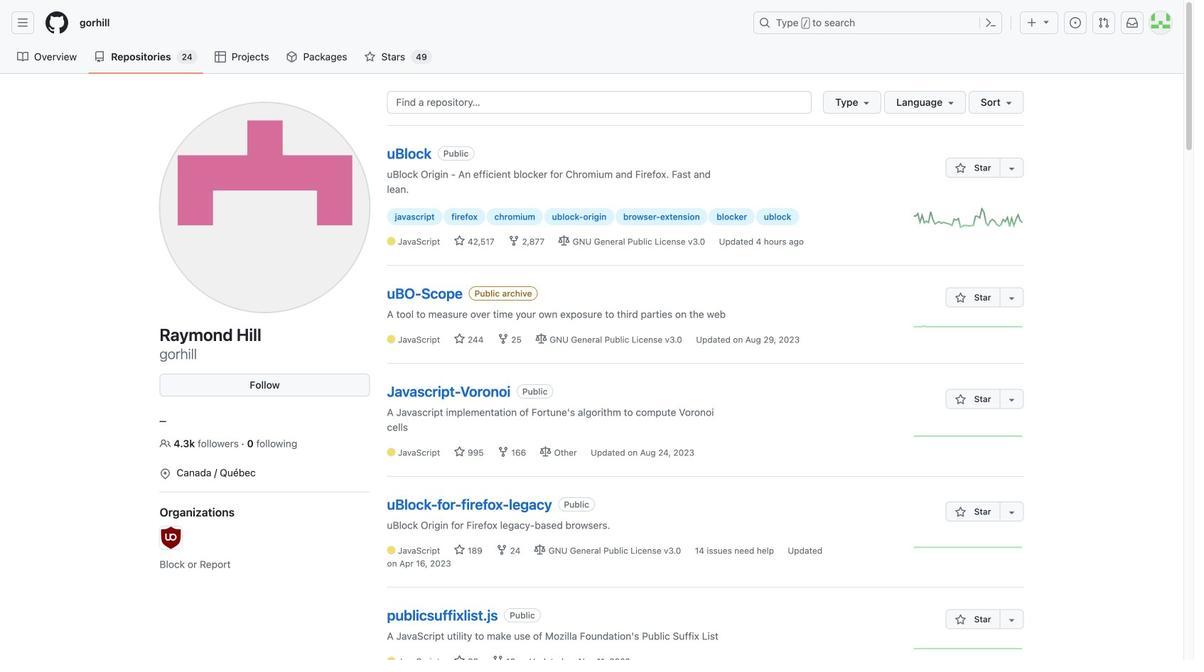 Task type: locate. For each thing, give the bounding box(es) containing it.
3 past year of activity image from the top
[[914, 426, 1024, 447]]

1 vertical spatial add this repository to a list image
[[1006, 394, 1017, 406]]

2 vertical spatial law image
[[534, 544, 546, 556]]

past year of activity element
[[914, 208, 1024, 231], [914, 316, 1024, 340], [914, 426, 1024, 449], [914, 537, 1024, 561], [914, 638, 1024, 660]]

fork image
[[508, 235, 520, 247], [497, 333, 509, 345], [496, 544, 508, 556], [492, 655, 504, 660]]

past year of activity image
[[914, 208, 1024, 229], [914, 316, 1024, 338], [914, 426, 1024, 447], [914, 537, 1024, 558], [914, 638, 1024, 660]]

add this repository to a list image for second past year of activity element
[[1006, 292, 1017, 304]]

command palette image
[[985, 17, 996, 28]]

1 past year of activity element from the top
[[914, 208, 1024, 231]]

0 vertical spatial add this repository to a list image
[[1006, 292, 1017, 304]]

star image
[[364, 51, 376, 63], [955, 163, 966, 174], [955, 394, 966, 406], [955, 614, 966, 626], [454, 655, 465, 660]]

Find a repository… search field
[[387, 91, 812, 114]]

location image
[[160, 468, 171, 480]]

add this repository to a list image
[[1006, 163, 1017, 174], [1006, 394, 1017, 406], [1006, 507, 1017, 518]]

1 add this repository to a list image from the top
[[1006, 292, 1017, 304]]

add this repository to a list image for 5th past year of activity element from the top of the page
[[1006, 614, 1017, 626]]

5 past year of activity image from the top
[[914, 638, 1024, 660]]

law image
[[558, 235, 570, 247], [540, 446, 551, 458], [534, 544, 546, 556]]

homepage image
[[45, 11, 68, 34]]

@ublockorigin image
[[160, 527, 182, 549]]

0 vertical spatial add this repository to a list image
[[1006, 163, 1017, 174]]

1 past year of activity image from the top
[[914, 208, 1024, 229]]

star image
[[454, 235, 465, 247], [955, 292, 966, 304], [454, 333, 465, 345], [454, 446, 465, 458], [955, 507, 966, 518], [454, 544, 465, 556]]

2 past year of activity image from the top
[[914, 316, 1024, 338]]

past year of activity image for add this repository to a list image related to 3rd past year of activity element from the top of the page
[[914, 426, 1024, 447]]

add this repository to a list image
[[1006, 292, 1017, 304], [1006, 614, 1017, 626]]

star image for 3rd past year of activity element from the top of the page law image
[[454, 446, 465, 458]]

1 add this repository to a list image from the top
[[1006, 163, 1017, 174]]

1 vertical spatial law image
[[540, 446, 551, 458]]

2 add this repository to a list image from the top
[[1006, 614, 1017, 626]]

1 vertical spatial add this repository to a list image
[[1006, 614, 1017, 626]]

repo image
[[94, 51, 105, 63]]

2 add this repository to a list image from the top
[[1006, 394, 1017, 406]]

law image for 3rd past year of activity element from the top of the page
[[540, 446, 551, 458]]

3 add this repository to a list image from the top
[[1006, 507, 1017, 518]]

4 past year of activity image from the top
[[914, 537, 1024, 558]]

4 past year of activity element from the top
[[914, 537, 1024, 561]]

star image for add this repository to a list image related to 3rd past year of activity element from the top of the page's the past year of activity image
[[955, 394, 966, 406]]

past year of activity image for add this repository to a list icon related to second past year of activity element
[[914, 316, 1024, 338]]

2 vertical spatial add this repository to a list image
[[1006, 507, 1017, 518]]



Task type: vqa. For each thing, say whether or not it's contained in the screenshot.
@video-dev profile icon
no



Task type: describe. For each thing, give the bounding box(es) containing it.
past year of activity image for add this repository to a list icon related to 5th past year of activity element from the top of the page
[[914, 638, 1024, 660]]

law image for 2nd past year of activity element from the bottom
[[534, 544, 546, 556]]

package image
[[286, 51, 298, 63]]

star image for law icon
[[454, 333, 465, 345]]

table image
[[215, 51, 226, 63]]

view gorhill's full-sized avatar image
[[160, 102, 370, 313]]

past year of activity image for 5th past year of activity element from the bottom of the page add this repository to a list image
[[914, 208, 1024, 229]]

plus image
[[1026, 17, 1038, 28]]

2 past year of activity element from the top
[[914, 316, 1024, 340]]

fork image for topmost law image
[[508, 235, 520, 247]]

star image for 5th past year of activity element from the bottom of the page add this repository to a list image's the past year of activity image
[[955, 163, 966, 174]]

add this repository to a list image for 3rd past year of activity element from the top of the page
[[1006, 394, 1017, 406]]

law image
[[535, 333, 547, 345]]

add this repository to a list image for 5th past year of activity element from the bottom of the page
[[1006, 163, 1017, 174]]

book image
[[17, 51, 28, 63]]

git pull request image
[[1098, 17, 1109, 28]]

triangle down image
[[1041, 16, 1052, 27]]

issue opened image
[[1070, 17, 1081, 28]]

3 past year of activity element from the top
[[914, 426, 1024, 449]]

past year of activity image for 2nd past year of activity element from the bottom's add this repository to a list image
[[914, 537, 1024, 558]]

star image for law image related to 2nd past year of activity element from the bottom
[[454, 544, 465, 556]]

star image for topmost law image
[[454, 235, 465, 247]]

star image for the past year of activity image associated with add this repository to a list icon related to 5th past year of activity element from the top of the page
[[955, 614, 966, 626]]

add this repository to a list image for 2nd past year of activity element from the bottom
[[1006, 507, 1017, 518]]

notifications image
[[1127, 17, 1138, 28]]

5 past year of activity element from the top
[[914, 638, 1024, 660]]

fork image
[[498, 446, 509, 458]]

fork image for law icon
[[497, 333, 509, 345]]

people image
[[160, 438, 171, 450]]

fork image for law image related to 2nd past year of activity element from the bottom
[[496, 544, 508, 556]]

Follow gorhill submit
[[160, 374, 370, 397]]

home location: canada / québec element
[[160, 463, 370, 480]]

0 vertical spatial law image
[[558, 235, 570, 247]]

Repositories search field
[[387, 91, 1024, 114]]



